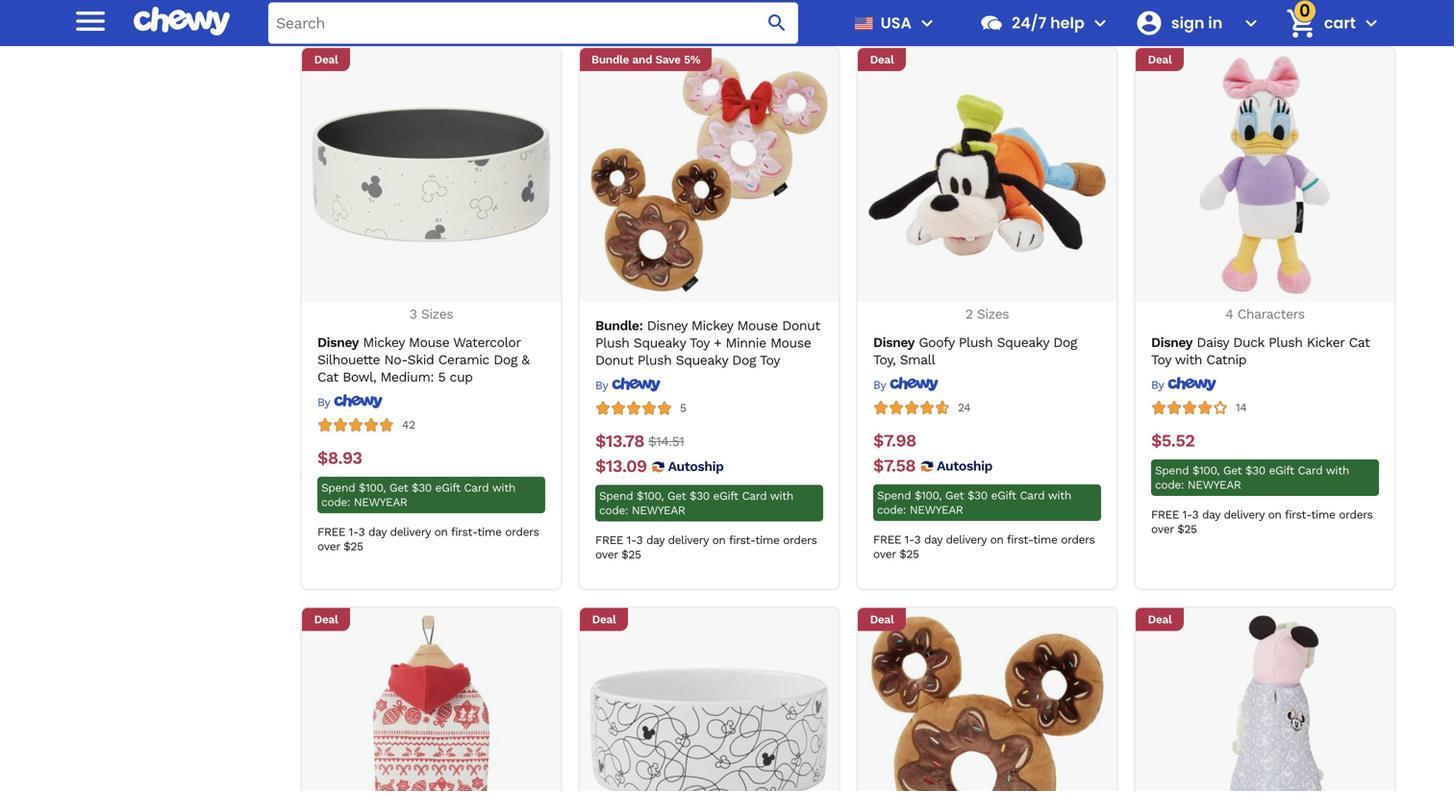 Task type: describe. For each thing, give the bounding box(es) containing it.
cart link
[[1279, 0, 1357, 46]]

code: for daisy duck plush kicker cat toy with catnip
[[1156, 479, 1185, 492]]

over for goofy plush squeaky dog toy, small
[[874, 548, 896, 561]]

4
[[1226, 306, 1234, 322]]

$25 down $13.09 text field
[[622, 548, 641, 562]]

24
[[958, 401, 971, 415]]

deal for disney mickey mouse watercolor silhouette no-skid ceramic dog & cat bowl, medium: 5 cup image
[[314, 53, 338, 66]]

first- for mickey mouse watercolor silhouette no-skid ceramic dog & cat bowl, medium: 5 cup
[[451, 526, 478, 539]]

deal for disney mickey mouse holiday fair isle dog & cat hoodie, x-large image
[[314, 613, 338, 627]]

menu image
[[71, 2, 110, 40]]

$25 for goofy plush squeaky dog toy, small
[[900, 548, 920, 561]]

3 for daisy duck plush kicker cat toy with catnip
[[1193, 508, 1199, 522]]

egift for squeaky
[[992, 489, 1017, 503]]

kicker
[[1308, 335, 1345, 351]]

by for mickey mouse watercolor silhouette no-skid ceramic dog & cat bowl, medium: 5 cup
[[318, 396, 330, 409]]

deal for disney mickey mouse donut plush squeaky dog toy image
[[870, 613, 894, 627]]

free 1-3 day delivery on first-time orders over $25 for small
[[874, 533, 1095, 561]]

disney for mickey mouse watercolor silhouette no-skid ceramic dog & cat bowl, medium: 5 cup
[[318, 335, 359, 351]]

newyear for small
[[910, 504, 964, 517]]

by link up $13.78
[[596, 377, 661, 393]]

chewy support image
[[980, 11, 1005, 36]]

$25 for mickey mouse watercolor silhouette no-skid ceramic dog & cat bowl, medium: 5 cup
[[344, 540, 363, 554]]

and
[[633, 53, 653, 66]]

$13.78 text field
[[596, 432, 645, 453]]

mouse up the minnie in the top of the page
[[738, 318, 778, 334]]

get for toy
[[1224, 464, 1243, 478]]

chewy image up $13.78 $14.51
[[612, 377, 661, 393]]

by for goofy plush squeaky dog toy, small
[[874, 379, 886, 392]]

Search text field
[[268, 2, 799, 44]]

daisy
[[1197, 335, 1230, 351]]

egift for plush
[[1270, 464, 1295, 478]]

mickey inside mickey mouse watercolor silhouette no-skid ceramic dog & cat bowl, medium: 5 cup
[[363, 335, 405, 351]]

code: for goofy plush squeaky dog toy, small
[[878, 504, 907, 517]]

help
[[1051, 12, 1085, 34]]

disney inside disney mickey mouse donut plush squeaky toy + minnie mouse donut plush squeaky dog toy
[[647, 318, 688, 334]]

over for daisy duck plush kicker cat toy with catnip
[[1152, 523, 1175, 536]]

free for mickey mouse watercolor silhouette no-skid ceramic dog & cat bowl, medium: 5 cup
[[318, 526, 346, 539]]

1- for daisy duck plush kicker cat toy with catnip
[[1183, 508, 1193, 522]]

1 horizontal spatial toy
[[760, 353, 780, 369]]

delivery for skid
[[390, 526, 431, 539]]

4 characters
[[1226, 306, 1306, 322]]

2
[[966, 306, 973, 322]]

newyear down $13.09 text field
[[632, 504, 686, 518]]

dog inside mickey mouse watercolor silhouette no-skid ceramic dog & cat bowl, medium: 5 cup
[[494, 352, 518, 368]]

14
[[1237, 401, 1247, 415]]

1 vertical spatial 5
[[680, 402, 687, 415]]

chewy home image
[[134, 0, 230, 43]]

with for goofy plush squeaky dog toy, small
[[1049, 489, 1072, 503]]

bundle and save 5%
[[592, 53, 701, 66]]

usa
[[881, 12, 912, 34]]

24/7 help
[[1012, 12, 1085, 34]]

disney for goofy plush squeaky dog toy, small
[[874, 335, 915, 351]]

$7.58
[[874, 456, 916, 476]]

$13.78
[[596, 432, 645, 452]]

spend for mickey mouse watercolor silhouette no-skid ceramic dog & cat bowl, medium: 5 cup
[[321, 482, 355, 495]]

bundle
[[592, 53, 629, 66]]

$30 for small
[[968, 489, 988, 503]]

free 1-3 day delivery on first-time orders over $25 for skid
[[318, 526, 539, 554]]

plush inside 'daisy duck plush kicker cat toy with catnip'
[[1269, 335, 1303, 351]]

watercolor
[[454, 335, 521, 351]]

$100, down $13.09 text field
[[637, 490, 664, 503]]

get for small
[[946, 489, 964, 503]]

spend $100, get $30 egift card with code: newyear for toy
[[1156, 464, 1350, 492]]

help menu image
[[1089, 12, 1112, 35]]

deal for disney daisy duck plush kicker cat toy with catnip "image"
[[1149, 53, 1172, 66]]

cat inside mickey mouse watercolor silhouette no-skid ceramic dog & cat bowl, medium: 5 cup
[[318, 369, 339, 385]]

squeaky down bundle:
[[634, 335, 686, 351]]

autoship for $13.09
[[668, 459, 724, 475]]

plush inside goofy plush squeaky dog toy, small
[[959, 335, 993, 351]]

squeaky inside goofy plush squeaky dog toy, small
[[997, 335, 1050, 351]]

$5.52 text field
[[1152, 431, 1196, 452]]

spend $100, get $30 egift card with code: newyear down $14.51 text box
[[599, 490, 794, 518]]

chewy image for daisy duck plush kicker cat toy with catnip
[[1168, 377, 1217, 392]]

&
[[522, 352, 530, 368]]

disney daisy duck plush kicker cat toy with catnip image
[[1147, 56, 1385, 294]]

mouse inside mickey mouse watercolor silhouette no-skid ceramic dog & cat bowl, medium: 5 cup
[[409, 335, 450, 351]]

code: down $13.09 text field
[[599, 504, 628, 518]]

time for goofy plush squeaky dog toy, small
[[1034, 533, 1058, 547]]

time for mickey mouse watercolor silhouette no-skid ceramic dog & cat bowl, medium: 5 cup
[[478, 526, 502, 539]]

$8.93 text field
[[318, 448, 362, 470]]

$25 for daisy duck plush kicker cat toy with catnip
[[1178, 523, 1198, 536]]

1- down $13.09 text field
[[627, 534, 637, 547]]

squeaky down +
[[676, 353, 728, 369]]

with inside 'daisy duck plush kicker cat toy with catnip'
[[1176, 352, 1203, 368]]

free down $13.09 text field
[[596, 534, 624, 547]]

disney mickey lines non-skid ceramic dog & cat bowl, small: 1.5 cup image
[[590, 616, 829, 792]]

3 up the skid
[[410, 306, 417, 322]]

mickey mouse watercolor silhouette no-skid ceramic dog & cat bowl, medium: 5 cup
[[318, 335, 530, 385]]

cart
[[1325, 12, 1357, 34]]

duck
[[1234, 335, 1265, 351]]

spend for goofy plush squeaky dog toy, small
[[878, 489, 912, 503]]

bowl,
[[343, 369, 376, 385]]

orders for mickey mouse watercolor silhouette no-skid ceramic dog & cat bowl, medium: 5 cup
[[505, 526, 539, 539]]

deal for disney goofy plush squeaky dog toy, small image
[[870, 53, 894, 66]]

in
[[1209, 12, 1223, 34]]

5 inside mickey mouse watercolor silhouette no-skid ceramic dog & cat bowl, medium: 5 cup
[[438, 369, 446, 385]]

sign
[[1172, 12, 1205, 34]]

card for daisy duck plush kicker cat toy with catnip
[[1299, 464, 1323, 478]]

toy,
[[874, 352, 896, 368]]

newyear for skid
[[354, 496, 408, 510]]

characters
[[1238, 306, 1306, 322]]

orders for daisy duck plush kicker cat toy with catnip
[[1340, 508, 1374, 522]]

1 vertical spatial donut
[[596, 353, 634, 369]]



Task type: locate. For each thing, give the bounding box(es) containing it.
spend $100, get $30 egift card with code: newyear down 42
[[321, 482, 516, 510]]

submit search image
[[766, 12, 789, 35]]

$100, for skid
[[359, 482, 386, 495]]

0 vertical spatial cat
[[1350, 335, 1371, 351]]

by link down bowl,
[[318, 394, 383, 410]]

save
[[656, 53, 681, 66]]

medium:
[[381, 369, 434, 385]]

goofy plush squeaky dog toy, small
[[874, 335, 1078, 368]]

cart menu image
[[1361, 12, 1384, 35]]

chewy image for mickey mouse watercolor silhouette no-skid ceramic dog & cat bowl, medium: 5 cup
[[334, 394, 383, 409]]

2 sizes
[[966, 306, 1010, 322]]

1 horizontal spatial sizes
[[978, 306, 1010, 322]]

by
[[874, 379, 886, 392], [1152, 379, 1164, 392], [596, 379, 608, 393], [318, 396, 330, 409]]

newyear for toy
[[1188, 479, 1242, 492]]

code: down $8.93 text box
[[321, 496, 350, 510]]

0 vertical spatial 5
[[438, 369, 446, 385]]

3
[[410, 306, 417, 322], [1193, 508, 1199, 522], [359, 526, 365, 539], [915, 533, 921, 547], [637, 534, 643, 547]]

egift for watercolor
[[435, 482, 461, 495]]

2 autoship from the left
[[668, 459, 724, 475]]

3 down $5.52 text box
[[1193, 508, 1199, 522]]

2 horizontal spatial toy
[[1152, 352, 1172, 368]]

1 horizontal spatial cat
[[1350, 335, 1371, 351]]

$13.09
[[596, 457, 647, 477]]

chewy image down small
[[890, 377, 939, 392]]

spend $100, get $30 egift card with code: newyear
[[1156, 464, 1350, 492], [321, 482, 516, 510], [878, 489, 1072, 517], [599, 490, 794, 518]]

1 horizontal spatial donut
[[783, 318, 821, 334]]

1- for mickey mouse watercolor silhouette no-skid ceramic dog & cat bowl, medium: 5 cup
[[349, 526, 359, 539]]

disney mickey mouse donut plush squeaky dog toy image
[[868, 616, 1107, 792]]

dog inside disney mickey mouse donut plush squeaky toy + minnie mouse donut plush squeaky dog toy
[[733, 353, 756, 369]]

0 vertical spatial donut
[[783, 318, 821, 334]]

+
[[714, 335, 722, 351]]

spend
[[1156, 464, 1190, 478], [321, 482, 355, 495], [878, 489, 912, 503], [599, 490, 633, 503]]

by link for goofy plush squeaky dog toy, small
[[874, 377, 939, 393]]

orders
[[1340, 508, 1374, 522], [505, 526, 539, 539], [1062, 533, 1095, 547], [784, 534, 817, 547]]

autoship for $7.58
[[937, 458, 993, 474]]

cat inside 'daisy duck plush kicker cat toy with catnip'
[[1350, 335, 1371, 351]]

3 down $8.93 text box
[[359, 526, 365, 539]]

by link for daisy duck plush kicker cat toy with catnip
[[1152, 377, 1217, 393]]

donut
[[783, 318, 821, 334], [596, 353, 634, 369]]

$8.93
[[318, 448, 362, 469]]

$25
[[1178, 523, 1198, 536], [344, 540, 363, 554], [900, 548, 920, 561], [622, 548, 641, 562]]

over for mickey mouse watercolor silhouette no-skid ceramic dog & cat bowl, medium: 5 cup
[[318, 540, 340, 554]]

sizes up mickey mouse watercolor silhouette no-skid ceramic dog & cat bowl, medium: 5 cup
[[421, 306, 453, 322]]

$100, down $5.52 text box
[[1193, 464, 1220, 478]]

sign in
[[1172, 12, 1223, 34]]

small
[[900, 352, 936, 368]]

day
[[1203, 508, 1221, 522], [368, 526, 387, 539], [925, 533, 943, 547], [647, 534, 665, 547]]

chewy image
[[890, 377, 939, 392], [1168, 377, 1217, 392], [612, 377, 661, 393], [334, 394, 383, 409]]

1 horizontal spatial autoship
[[937, 458, 993, 474]]

spend $100, get $30 egift card with code: newyear for skid
[[321, 482, 516, 510]]

ceramic
[[439, 352, 490, 368]]

0 horizontal spatial autoship
[[668, 459, 724, 475]]

chewy image for goofy plush squeaky dog toy, small
[[890, 377, 939, 392]]

mickey up +
[[692, 318, 734, 334]]

on for toy
[[1269, 508, 1282, 522]]

toy left catnip
[[1152, 352, 1172, 368]]

sizes right 2
[[978, 306, 1010, 322]]

0 horizontal spatial 5
[[438, 369, 446, 385]]

toy left +
[[690, 335, 710, 351]]

newyear down $5.52 text box
[[1188, 479, 1242, 492]]

by down silhouette at top
[[318, 396, 330, 409]]

spend down $7.58 text field
[[878, 489, 912, 503]]

first- for goofy plush squeaky dog toy, small
[[1007, 533, 1034, 547]]

1 horizontal spatial mickey
[[692, 318, 734, 334]]

by link down catnip
[[1152, 377, 1217, 393]]

no-
[[384, 352, 408, 368]]

autoship down "24"
[[937, 458, 993, 474]]

plush
[[959, 335, 993, 351], [1269, 335, 1303, 351], [596, 335, 630, 351], [638, 353, 672, 369]]

$13.78 $14.51
[[596, 432, 685, 452]]

cat
[[1350, 335, 1371, 351], [318, 369, 339, 385]]

disney left daisy
[[1152, 335, 1193, 351]]

autoship down $14.51 text box
[[668, 459, 724, 475]]

delivery
[[1224, 508, 1265, 522], [390, 526, 431, 539], [946, 533, 987, 547], [668, 534, 709, 547]]

3 for mickey mouse watercolor silhouette no-skid ceramic dog & cat bowl, medium: 5 cup
[[359, 526, 365, 539]]

on for skid
[[435, 526, 448, 539]]

3 down $7.58 text field
[[915, 533, 921, 547]]

newyear down $8.93 text box
[[354, 496, 408, 510]]

toy down the minnie in the top of the page
[[760, 353, 780, 369]]

newyear down $7.58 text field
[[910, 504, 964, 517]]

first-
[[1286, 508, 1312, 522], [451, 526, 478, 539], [1007, 533, 1034, 547], [729, 534, 756, 547]]

0 horizontal spatial sizes
[[421, 306, 453, 322]]

sign in link
[[1128, 0, 1236, 46]]

disney up toy,
[[874, 335, 915, 351]]

$25 down $7.58 text field
[[900, 548, 920, 561]]

cat right 'kicker'
[[1350, 335, 1371, 351]]

$100, down $8.93 text box
[[359, 482, 386, 495]]

free 1-3 day delivery on first-time orders over $25
[[1152, 508, 1374, 536], [318, 526, 539, 554], [874, 533, 1095, 561], [596, 534, 817, 562]]

3 sizes
[[410, 306, 453, 322]]

over
[[1152, 523, 1175, 536], [318, 540, 340, 554], [874, 548, 896, 561], [596, 548, 618, 562]]

dog inside goofy plush squeaky dog toy, small
[[1054, 335, 1078, 351]]

with for mickey mouse watercolor silhouette no-skid ceramic dog & cat bowl, medium: 5 cup
[[492, 482, 516, 495]]

0 horizontal spatial donut
[[596, 353, 634, 369]]

5 up the $14.51
[[680, 402, 687, 415]]

3 down $13.09 text field
[[637, 534, 643, 547]]

$30 for toy
[[1246, 464, 1266, 478]]

5%
[[684, 53, 701, 66]]

$100,
[[1193, 464, 1220, 478], [359, 482, 386, 495], [915, 489, 942, 503], [637, 490, 664, 503]]

5 left the "cup" at the left top
[[438, 369, 446, 385]]

cat down silhouette at top
[[318, 369, 339, 385]]

spend for daisy duck plush kicker cat toy with catnip
[[1156, 464, 1190, 478]]

$14.51
[[649, 434, 685, 450]]

chewy image down bowl,
[[334, 394, 383, 409]]

catnip
[[1207, 352, 1247, 368]]

sizes for 2 sizes
[[978, 306, 1010, 322]]

first- for daisy duck plush kicker cat toy with catnip
[[1286, 508, 1312, 522]]

24/7 help link
[[972, 0, 1085, 46]]

1- for goofy plush squeaky dog toy, small
[[905, 533, 915, 547]]

mickey inside disney mickey mouse donut plush squeaky toy + minnie mouse donut plush squeaky dog toy
[[692, 318, 734, 334]]

on
[[1269, 508, 1282, 522], [435, 526, 448, 539], [991, 533, 1004, 547], [713, 534, 726, 547]]

day for skid
[[368, 526, 387, 539]]

toy
[[690, 335, 710, 351], [1152, 352, 1172, 368], [760, 353, 780, 369]]

by down toy,
[[874, 379, 886, 392]]

1 sizes from the left
[[421, 306, 453, 322]]

over down $7.58 text field
[[874, 548, 896, 561]]

get down $14.51 text box
[[668, 490, 686, 503]]

over down $8.93 text box
[[318, 540, 340, 554]]

1 vertical spatial cat
[[318, 369, 339, 385]]

$13.09 text field
[[596, 457, 647, 478]]

with
[[1176, 352, 1203, 368], [1327, 464, 1350, 478], [492, 482, 516, 495], [1049, 489, 1072, 503], [771, 490, 794, 503]]

free for goofy plush squeaky dog toy, small
[[874, 533, 902, 547]]

card
[[1299, 464, 1323, 478], [464, 482, 489, 495], [1020, 489, 1045, 503], [742, 490, 767, 503]]

by for daisy duck plush kicker cat toy with catnip
[[1152, 379, 1164, 392]]

on for small
[[991, 533, 1004, 547]]

$30
[[1246, 464, 1266, 478], [412, 482, 432, 495], [968, 489, 988, 503], [690, 490, 710, 503]]

disney mickey mouse donut plush squeaky toy + minnie mouse donut plush squeaky dog toy
[[596, 318, 821, 369]]

free 1-3 day delivery on first-time orders over $25 for toy
[[1152, 508, 1374, 536]]

sizes
[[421, 306, 453, 322], [978, 306, 1010, 322]]

$100, for small
[[915, 489, 942, 503]]

by link down small
[[874, 377, 939, 393]]

by link
[[874, 377, 939, 393], [1152, 377, 1217, 393], [596, 377, 661, 393], [318, 394, 383, 410]]

code: down $5.52 text box
[[1156, 479, 1185, 492]]

dog
[[1054, 335, 1078, 351], [494, 352, 518, 368], [733, 353, 756, 369]]

disney up silhouette at top
[[318, 335, 359, 351]]

account menu image
[[1240, 12, 1263, 35]]

deal for disney mediumweight minnie mouse quilted puffer dog & cat coat, medium image at bottom
[[1149, 613, 1172, 627]]

3 for goofy plush squeaky dog toy, small
[[915, 533, 921, 547]]

day for small
[[925, 533, 943, 547]]

Product search field
[[268, 2, 799, 44]]

$25 down $5.52 text box
[[1178, 523, 1198, 536]]

code: for mickey mouse watercolor silhouette no-skid ceramic dog & cat bowl, medium: 5 cup
[[321, 496, 350, 510]]

1 vertical spatial mickey
[[363, 335, 405, 351]]

1 autoship from the left
[[937, 458, 993, 474]]

disney right bundle:
[[647, 318, 688, 334]]

free down $5.52 text box
[[1152, 508, 1180, 522]]

spend down $5.52 text box
[[1156, 464, 1190, 478]]

toy inside 'daisy duck plush kicker cat toy with catnip'
[[1152, 352, 1172, 368]]

goofy
[[919, 335, 955, 351]]

$25 down $8.93 text box
[[344, 540, 363, 554]]

0 horizontal spatial toy
[[690, 335, 710, 351]]

minnie
[[726, 335, 767, 351]]

$30 for skid
[[412, 482, 432, 495]]

cup
[[450, 369, 473, 385]]

time
[[1312, 508, 1336, 522], [478, 526, 502, 539], [1034, 533, 1058, 547], [756, 534, 780, 547]]

spend down $13.09 text field
[[599, 490, 633, 503]]

disney for daisy duck plush kicker cat toy with catnip
[[1152, 335, 1193, 351]]

by link for mickey mouse watercolor silhouette no-skid ceramic dog & cat bowl, medium: 5 cup
[[318, 394, 383, 410]]

free
[[1152, 508, 1180, 522], [318, 526, 346, 539], [874, 533, 902, 547], [596, 534, 624, 547]]

0 horizontal spatial cat
[[318, 369, 339, 385]]

chewy image down catnip
[[1168, 377, 1217, 392]]

$7.98 text field
[[874, 431, 917, 452]]

free down $7.58 text field
[[874, 533, 902, 547]]

code: down $7.58 text field
[[878, 504, 907, 517]]

autoship
[[937, 458, 993, 474], [668, 459, 724, 475]]

1 horizontal spatial 5
[[680, 402, 687, 415]]

disney mickey mouse holiday fair isle dog & cat hoodie, x-large image
[[312, 616, 551, 792]]

with for daisy duck plush kicker cat toy with catnip
[[1327, 464, 1350, 478]]

disney mickey mouse donut plush squeaky toy + minnie mouse donut plush squeaky dog toy image
[[590, 56, 829, 294]]

daisy duck plush kicker cat toy with catnip
[[1152, 335, 1371, 368]]

free down $8.93 text box
[[318, 526, 346, 539]]

egift
[[1270, 464, 1295, 478], [435, 482, 461, 495], [992, 489, 1017, 503], [714, 490, 739, 503]]

mickey up 'no-' on the top left
[[363, 335, 405, 351]]

get down 42
[[390, 482, 408, 495]]

mouse right the minnie in the top of the page
[[771, 335, 812, 351]]

mouse
[[738, 318, 778, 334], [409, 335, 450, 351], [771, 335, 812, 351]]

deal for disney mickey lines non-skid ceramic dog & cat bowl, small: 1.5 cup image
[[592, 613, 616, 627]]

deal
[[314, 53, 338, 66], [870, 53, 894, 66], [1149, 53, 1172, 66], [314, 613, 338, 627], [592, 613, 616, 627], [870, 613, 894, 627], [1149, 613, 1172, 627]]

by up $5.52
[[1152, 379, 1164, 392]]

menu image
[[916, 12, 939, 35]]

1 horizontal spatial dog
[[733, 353, 756, 369]]

24/7
[[1012, 12, 1047, 34]]

disney
[[647, 318, 688, 334], [318, 335, 359, 351], [874, 335, 915, 351], [1152, 335, 1193, 351]]

$5.52
[[1152, 431, 1196, 451]]

spend $100, get $30 egift card with code: newyear down $7.58 text field
[[878, 489, 1072, 517]]

$100, down $7.58 text field
[[915, 489, 942, 503]]

time for daisy duck plush kicker cat toy with catnip
[[1312, 508, 1336, 522]]

2 horizontal spatial dog
[[1054, 335, 1078, 351]]

disney goofy plush squeaky dog toy, small image
[[868, 56, 1107, 294]]

silhouette
[[318, 352, 380, 368]]

get for skid
[[390, 482, 408, 495]]

mickey
[[692, 318, 734, 334], [363, 335, 405, 351]]

1- down $5.52 text box
[[1183, 508, 1193, 522]]

42
[[402, 419, 415, 432]]

5
[[438, 369, 446, 385], [680, 402, 687, 415]]

day for toy
[[1203, 508, 1221, 522]]

get
[[1224, 464, 1243, 478], [390, 482, 408, 495], [946, 489, 964, 503], [668, 490, 686, 503]]

delivery for toy
[[1224, 508, 1265, 522]]

$7.58 text field
[[874, 456, 916, 477]]

usa button
[[847, 0, 939, 46]]

sizes for 3 sizes
[[421, 306, 453, 322]]

spend down $8.93 text box
[[321, 482, 355, 495]]

get down "24"
[[946, 489, 964, 503]]

1-
[[1183, 508, 1193, 522], [349, 526, 359, 539], [905, 533, 915, 547], [627, 534, 637, 547]]

1- down $7.58 text field
[[905, 533, 915, 547]]

free for daisy duck plush kicker cat toy with catnip
[[1152, 508, 1180, 522]]

2 sizes from the left
[[978, 306, 1010, 322]]

skid
[[408, 352, 434, 368]]

items image
[[1285, 6, 1319, 40]]

newyear
[[1188, 479, 1242, 492], [354, 496, 408, 510], [910, 504, 964, 517], [632, 504, 686, 518]]

over down $13.09 text field
[[596, 548, 618, 562]]

card for goofy plush squeaky dog toy, small
[[1020, 489, 1045, 503]]

spend $100, get $30 egift card with code: newyear down '14'
[[1156, 464, 1350, 492]]

$100, for toy
[[1193, 464, 1220, 478]]

delivery for small
[[946, 533, 987, 547]]

0 vertical spatial mickey
[[692, 318, 734, 334]]

spend $100, get $30 egift card with code: newyear for small
[[878, 489, 1072, 517]]

mouse up the skid
[[409, 335, 450, 351]]

$7.98
[[874, 431, 917, 451]]

squeaky
[[997, 335, 1050, 351], [634, 335, 686, 351], [676, 353, 728, 369]]

0 horizontal spatial mickey
[[363, 335, 405, 351]]

disney mickey mouse watercolor silhouette no-skid ceramic dog & cat bowl, medium: 5 cup image
[[312, 56, 551, 294]]

by up $13.78
[[596, 379, 608, 393]]

over down $5.52 text box
[[1152, 523, 1175, 536]]

$14.51 text field
[[649, 432, 685, 453]]

card for mickey mouse watercolor silhouette no-skid ceramic dog & cat bowl, medium: 5 cup
[[464, 482, 489, 495]]

squeaky down 2 sizes
[[997, 335, 1050, 351]]

get down '14'
[[1224, 464, 1243, 478]]

0 horizontal spatial dog
[[494, 352, 518, 368]]

disney mediumweight minnie mouse quilted puffer dog & cat coat, medium image
[[1147, 616, 1385, 792]]

orders for goofy plush squeaky dog toy, small
[[1062, 533, 1095, 547]]

code:
[[1156, 479, 1185, 492], [321, 496, 350, 510], [878, 504, 907, 517], [599, 504, 628, 518]]

bundle:
[[596, 318, 643, 334]]

1- down $8.93 text box
[[349, 526, 359, 539]]



Task type: vqa. For each thing, say whether or not it's contained in the screenshot.
Fluconazole Compounded Capsule for Dogs & Cats, 300-mg, 180 Capsules image
no



